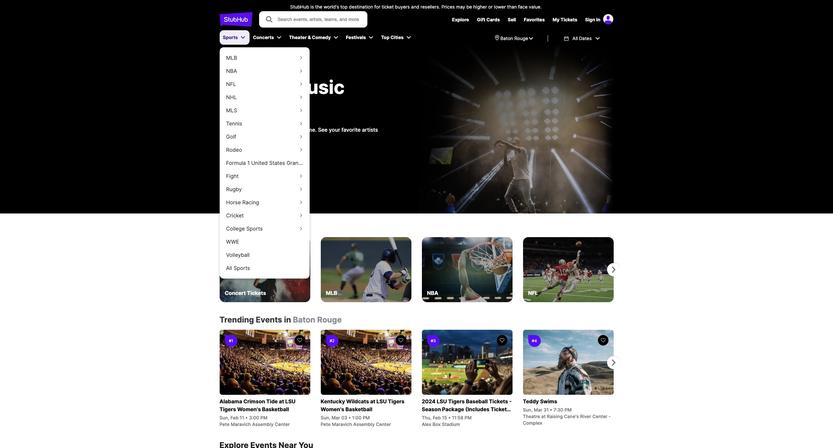 Task type: locate. For each thing, give the bounding box(es) containing it.
sell link
[[508, 17, 516, 22]]

tickets for concert tickets
[[247, 290, 266, 296]]

at inside the "make memories that will last a lifetime. see your favorite artists live at tycoon music festival!"
[[230, 134, 235, 141]]

teddy
[[523, 398, 539, 405]]

1 vertical spatial mlb
[[326, 290, 337, 296]]

0 horizontal spatial nfl link
[[224, 77, 306, 92]]

0 horizontal spatial pete
[[220, 422, 230, 427]]

cities
[[391, 35, 404, 40]]

1 vertical spatial music
[[256, 134, 271, 141]]

-
[[510, 398, 512, 405], [609, 414, 611, 419]]

• right the 15
[[449, 415, 451, 421]]

0 horizontal spatial feb
[[231, 415, 239, 421]]

lsu inside kentucky wildcats  at lsu tigers women's basketball sun, mar 03 • 1:00 pm pete maravich assembly center
[[377, 398, 387, 405]]

1 vertical spatial sports
[[247, 225, 263, 232]]

assembly down 1:00
[[354, 422, 375, 427]]

sun, inside alabama crimson tide  at lsu tigers women's basketball sun, feb 11 • 3:00 pm pete maravich assembly center
[[220, 415, 229, 421]]

feb up "box"
[[433, 415, 441, 421]]

theater
[[289, 35, 307, 40]]

lsu right wildcats
[[377, 398, 387, 405]]

1 horizontal spatial mlb
[[326, 290, 337, 296]]

explore link
[[452, 17, 469, 22]]

nba link
[[224, 63, 306, 79], [422, 237, 513, 302]]

0 vertical spatial -
[[510, 398, 512, 405]]

1 vertical spatial tycoon
[[236, 134, 254, 141]]

mar left 03
[[332, 415, 340, 421]]

nfl link
[[224, 77, 306, 92], [523, 237, 614, 302]]

for inside 2024 lsu tigers baseball tickets - season package (includes tickets for all home games)
[[422, 414, 429, 421]]

for left ticket
[[375, 4, 381, 10]]

rodeo
[[226, 147, 242, 153]]

basketball inside alabama crimson tide  at lsu tigers women's basketball sun, feb 11 • 3:00 pm pete maravich assembly center
[[262, 406, 289, 413]]

1 vertical spatial nba
[[427, 290, 439, 296]]

0 horizontal spatial center
[[275, 422, 290, 427]]

festivals
[[346, 35, 366, 40]]

concert tickets
[[225, 290, 266, 296]]

sun, down 'kentucky'
[[321, 415, 331, 421]]

1 vertical spatial for
[[422, 414, 429, 421]]

pm inside thu, feb 15 • 11:58 pm alex box stadium
[[465, 415, 472, 421]]

0 horizontal spatial sun,
[[220, 415, 229, 421]]

tickets inside the see tickets "button"
[[235, 152, 251, 157]]

0 horizontal spatial mar
[[332, 415, 340, 421]]

center inside teddy swims sun, mar 31 • 7:30 pm theatre at raising cane's river center - complex
[[593, 414, 608, 419]]

0 horizontal spatial see
[[225, 152, 233, 157]]

assembly inside kentucky wildcats  at lsu tigers women's basketball sun, mar 03 • 1:00 pm pete maravich assembly center
[[354, 422, 375, 427]]

favorites link
[[524, 17, 545, 22]]

at right the tide
[[279, 398, 284, 405]]

tycoon up mls link at the left
[[220, 76, 286, 99]]

box
[[433, 422, 441, 427]]

basketball down the tide
[[262, 406, 289, 413]]

0 horizontal spatial lsu
[[286, 398, 296, 405]]

0 vertical spatial for
[[375, 4, 381, 10]]

swims
[[541, 398, 558, 405]]

pete down 'kentucky'
[[321, 422, 331, 427]]

1 vertical spatial mar
[[332, 415, 340, 421]]

1 horizontal spatial center
[[376, 422, 391, 427]]

college sports
[[226, 225, 263, 232]]

0 vertical spatial tycoon
[[220, 76, 286, 99]]

03
[[342, 415, 348, 421]]

0 horizontal spatial basketball
[[262, 406, 289, 413]]

0 horizontal spatial nba
[[226, 68, 237, 74]]

1 feb from the left
[[231, 415, 239, 421]]

basketball down wildcats
[[346, 406, 373, 413]]

sun, inside kentucky wildcats  at lsu tigers women's basketball sun, mar 03 • 1:00 pm pete maravich assembly center
[[321, 415, 331, 421]]

maravich inside alabama crimson tide  at lsu tigers women's basketball sun, feb 11 • 3:00 pm pete maravich assembly center
[[231, 422, 251, 427]]

for
[[375, 4, 381, 10], [422, 414, 429, 421]]

see tickets link
[[220, 147, 384, 163]]

1 horizontal spatial nba link
[[422, 237, 513, 302]]

categories
[[246, 224, 281, 232]]

0 vertical spatial music
[[290, 76, 345, 99]]

women's down 'kentucky'
[[321, 406, 345, 413]]

0 horizontal spatial mlb link
[[224, 50, 306, 65]]

tigers left 2024
[[388, 398, 405, 405]]

sports down the stubhub image
[[223, 35, 238, 40]]

basketball inside kentucky wildcats  at lsu tigers women's basketball sun, mar 03 • 1:00 pm pete maravich assembly center
[[346, 406, 373, 413]]

1 horizontal spatial mar
[[534, 407, 543, 413]]

music inside the "make memories that will last a lifetime. see your favorite artists live at tycoon music festival!"
[[256, 134, 271, 141]]

rouge
[[515, 35, 529, 41]]

assembly down "3:00"
[[252, 422, 274, 427]]

will
[[272, 127, 281, 133]]

nba
[[226, 68, 237, 74], [427, 290, 439, 296]]

kentucky wildcats  at lsu tigers women's basketball sun, mar 03 • 1:00 pm pete maravich assembly center
[[321, 398, 405, 427]]

2 basketball from the left
[[346, 406, 373, 413]]

sports link
[[220, 30, 241, 45]]

tigers up "package"
[[449, 398, 465, 405]]

1 basketball from the left
[[262, 406, 289, 413]]

sports for college sports
[[247, 225, 263, 232]]

tigers inside alabama crimson tide  at lsu tigers women's basketball sun, feb 11 • 3:00 pm pete maravich assembly center
[[220, 406, 236, 413]]

2 lsu from the left
[[377, 398, 387, 405]]

pete inside alabama crimson tide  at lsu tigers women's basketball sun, feb 11 • 3:00 pm pete maravich assembly center
[[220, 422, 230, 427]]

all
[[431, 414, 437, 421]]

see up formula
[[225, 152, 233, 157]]

theater & comedy
[[289, 35, 331, 40]]

trending events in
[[220, 315, 291, 325]]

pm up cane's
[[565, 407, 572, 413]]

stubhub image
[[220, 11, 253, 28]]

maravich down 03
[[332, 422, 352, 427]]

#4
[[532, 338, 537, 343]]

favorites
[[524, 17, 545, 22]]

cricket
[[226, 212, 244, 219]]

0 vertical spatial mlb
[[226, 55, 237, 61]]

tickets right concert in the bottom of the page
[[247, 290, 266, 296]]

1 vertical spatial nfl link
[[523, 237, 614, 302]]

my tickets
[[553, 17, 578, 22]]

see
[[318, 127, 328, 133], [225, 152, 233, 157]]

1 women's from the left
[[237, 406, 261, 413]]

tigers inside kentucky wildcats  at lsu tigers women's basketball sun, mar 03 • 1:00 pm pete maravich assembly center
[[388, 398, 405, 405]]

a
[[293, 127, 296, 133]]

feb
[[231, 415, 239, 421], [433, 415, 441, 421]]

tickets right my
[[561, 17, 578, 22]]

2 horizontal spatial center
[[593, 414, 608, 419]]

at right wildcats
[[371, 398, 376, 405]]

mar left '31'
[[534, 407, 543, 413]]

tickets
[[561, 17, 578, 22], [235, 152, 251, 157], [247, 290, 266, 296], [489, 398, 508, 405], [491, 406, 510, 413]]

• inside kentucky wildcats  at lsu tigers women's basketball sun, mar 03 • 1:00 pm pete maravich assembly center
[[349, 415, 351, 421]]

• inside alabama crimson tide  at lsu tigers women's basketball sun, feb 11 • 3:00 pm pete maravich assembly center
[[246, 415, 248, 421]]

tennis link
[[224, 116, 306, 131]]

- right river
[[609, 414, 611, 419]]

2 assembly from the left
[[354, 422, 375, 427]]

last
[[282, 127, 291, 133]]

or
[[489, 4, 493, 10]]

feb left 11
[[231, 415, 239, 421]]

women's down the crimson
[[237, 406, 261, 413]]

1 horizontal spatial tigers
[[388, 398, 405, 405]]

tycoon inside the "make memories that will last a lifetime. see your favorite artists live at tycoon music festival!"
[[236, 134, 254, 141]]

2 feb from the left
[[433, 415, 441, 421]]

all sports link
[[224, 261, 306, 276]]

women's
[[237, 406, 261, 413], [321, 406, 345, 413]]

1 horizontal spatial women's
[[321, 406, 345, 413]]

1 horizontal spatial pete
[[321, 422, 331, 427]]

sell
[[508, 17, 516, 22]]

sports
[[223, 35, 238, 40], [247, 225, 263, 232], [234, 265, 250, 271]]

lsu right the tide
[[286, 398, 296, 405]]

1 horizontal spatial all
[[573, 35, 578, 41]]

racing
[[243, 199, 259, 206]]

0 vertical spatial nba link
[[224, 63, 306, 79]]

pm right 1:00
[[363, 415, 370, 421]]

1 horizontal spatial sun,
[[321, 415, 331, 421]]

pm right 11:58
[[465, 415, 472, 421]]

0 horizontal spatial assembly
[[252, 422, 274, 427]]

• right 03
[[349, 415, 351, 421]]

resellers.
[[421, 4, 441, 10]]

sun, down alabama
[[220, 415, 229, 421]]

• right '31'
[[550, 407, 553, 413]]

sports down volleyball
[[234, 265, 250, 271]]

alabama crimson tide  at lsu tigers women's basketball sun, feb 11 • 3:00 pm pete maravich assembly center
[[220, 398, 296, 427]]

•
[[550, 407, 553, 413], [246, 415, 248, 421], [349, 415, 351, 421], [449, 415, 451, 421]]

at
[[230, 134, 235, 141], [279, 398, 284, 405], [371, 398, 376, 405], [542, 414, 546, 419]]

formula
[[226, 160, 246, 166]]

sun, inside teddy swims sun, mar 31 • 7:30 pm theatre at raising cane's river center - complex
[[523, 407, 533, 413]]

1 horizontal spatial nfl link
[[523, 237, 614, 302]]

2 pete from the left
[[321, 422, 331, 427]]

1 vertical spatial all
[[226, 265, 232, 271]]

2 horizontal spatial tigers
[[449, 398, 465, 405]]

all down volleyball
[[226, 265, 232, 271]]

formula 1 united states grand prix
[[226, 160, 302, 176]]

1 horizontal spatial music
[[290, 76, 345, 99]]

theatre
[[523, 414, 541, 419]]

see left your
[[318, 127, 328, 133]]

0 horizontal spatial all
[[226, 265, 232, 271]]

- left teddy at the right bottom of the page
[[510, 398, 512, 405]]

stubhub
[[290, 4, 309, 10]]

baseball
[[466, 398, 488, 405]]

home
[[438, 414, 453, 421]]

my
[[553, 17, 560, 22]]

mar inside teddy swims sun, mar 31 • 7:30 pm theatre at raising cane's river center - complex
[[534, 407, 543, 413]]

1 horizontal spatial basketball
[[346, 406, 373, 413]]

tigers down alabama
[[220, 406, 236, 413]]

1 vertical spatial see
[[225, 152, 233, 157]]

1 horizontal spatial -
[[609, 414, 611, 419]]

1 vertical spatial -
[[609, 414, 611, 419]]

• inside thu, feb 15 • 11:58 pm alex box stadium
[[449, 415, 451, 421]]

alabama
[[220, 398, 242, 405]]

volleyball
[[226, 252, 250, 258]]

tycoon down memories
[[236, 134, 254, 141]]

- inside 2024 lsu tigers baseball tickets - season package (includes tickets for all home games)
[[510, 398, 512, 405]]

in
[[597, 17, 601, 22]]

feb inside alabama crimson tide  at lsu tigers women's basketball sun, feb 11 • 3:00 pm pete maravich assembly center
[[231, 415, 239, 421]]

feb inside thu, feb 15 • 11:58 pm alex box stadium
[[433, 415, 441, 421]]

see inside "button"
[[225, 152, 233, 157]]

1 horizontal spatial see
[[318, 127, 328, 133]]

0 horizontal spatial music
[[256, 134, 271, 141]]

1 pete from the left
[[220, 422, 230, 427]]

0 vertical spatial see
[[318, 127, 328, 133]]

pm inside kentucky wildcats  at lsu tigers women's basketball sun, mar 03 • 1:00 pm pete maravich assembly center
[[363, 415, 370, 421]]

1 maravich from the left
[[231, 422, 251, 427]]

cards
[[487, 17, 500, 22]]

all for all dates
[[573, 35, 578, 41]]

0 horizontal spatial for
[[375, 4, 381, 10]]

favorite
[[342, 127, 361, 133]]

2 horizontal spatial sun,
[[523, 407, 533, 413]]

pete down alabama
[[220, 422, 230, 427]]

tickets inside concert tickets link
[[247, 290, 266, 296]]

cane's
[[564, 414, 579, 419]]

2 vertical spatial sports
[[234, 265, 250, 271]]

1 assembly from the left
[[252, 422, 274, 427]]

1 - tycoon music festival image
[[233, 200, 239, 206]]

at right live
[[230, 134, 235, 141]]

0 horizontal spatial nba link
[[224, 63, 306, 79]]

2 horizontal spatial lsu
[[437, 398, 447, 405]]

0 horizontal spatial women's
[[237, 406, 261, 413]]

in
[[284, 315, 291, 325]]

1 horizontal spatial maravich
[[332, 422, 352, 427]]

for up alex
[[422, 414, 429, 421]]

sun, up theatre
[[523, 407, 533, 413]]

that
[[261, 127, 271, 133]]

all dates
[[573, 35, 592, 41]]

tickets up 1
[[235, 152, 251, 157]]

1 vertical spatial nfl
[[529, 290, 539, 296]]

nhl link
[[224, 90, 306, 105]]

0 vertical spatial nfl
[[226, 81, 236, 87]]

tickets for see tickets
[[235, 152, 251, 157]]

sports up wwe "link"
[[247, 225, 263, 232]]

3 lsu from the left
[[437, 398, 447, 405]]

prix
[[226, 170, 236, 176]]

0 horizontal spatial -
[[510, 398, 512, 405]]

1 horizontal spatial assembly
[[354, 422, 375, 427]]

• right 11
[[246, 415, 248, 421]]

pm inside teddy swims sun, mar 31 • 7:30 pm theatre at raising cane's river center - complex
[[565, 407, 572, 413]]

river
[[581, 414, 592, 419]]

alex
[[422, 422, 432, 427]]

0 horizontal spatial tigers
[[220, 406, 236, 413]]

0 horizontal spatial maravich
[[231, 422, 251, 427]]

pm right "3:00"
[[261, 415, 268, 421]]

1 horizontal spatial nfl
[[529, 290, 539, 296]]

0 vertical spatial all
[[573, 35, 578, 41]]

1 horizontal spatial feb
[[433, 415, 441, 421]]

0 horizontal spatial nfl
[[226, 81, 236, 87]]

lsu up season on the right of page
[[437, 398, 447, 405]]

1 vertical spatial mlb link
[[321, 237, 412, 302]]

1 horizontal spatial lsu
[[377, 398, 387, 405]]

tickets for my tickets
[[561, 17, 578, 22]]

golf
[[226, 133, 236, 140]]

prices
[[442, 4, 455, 10]]

trending
[[220, 315, 254, 325]]

at down '31'
[[542, 414, 546, 419]]

1 lsu from the left
[[286, 398, 296, 405]]

all left dates at the right of the page
[[573, 35, 578, 41]]

maravich down 11
[[231, 422, 251, 427]]

0 vertical spatial mar
[[534, 407, 543, 413]]

1 horizontal spatial for
[[422, 414, 429, 421]]

2 maravich from the left
[[332, 422, 352, 427]]

sun,
[[523, 407, 533, 413], [220, 415, 229, 421], [321, 415, 331, 421]]

2 women's from the left
[[321, 406, 345, 413]]

0 vertical spatial mlb link
[[224, 50, 306, 65]]

explore
[[452, 17, 469, 22]]



Task type: vqa. For each thing, say whether or not it's contained in the screenshot.
each associated with F
no



Task type: describe. For each thing, give the bounding box(es) containing it.
gift cards
[[477, 17, 500, 22]]

thu, feb 15 • 11:58 pm alex box stadium
[[422, 415, 472, 427]]

#3
[[431, 338, 436, 343]]

top cities
[[381, 35, 404, 40]]

top cities link
[[378, 30, 407, 45]]

make
[[220, 127, 233, 133]]

0 vertical spatial nba
[[226, 68, 237, 74]]

tickets right baseball
[[489, 398, 508, 405]]

higher
[[474, 4, 487, 10]]

united
[[251, 160, 268, 166]]

1 horizontal spatial nba
[[427, 290, 439, 296]]

pm inside alabama crimson tide  at lsu tigers women's basketball sun, feb 11 • 3:00 pm pete maravich assembly center
[[261, 415, 268, 421]]

festival!
[[272, 134, 293, 141]]

crimson
[[244, 398, 265, 405]]

wwe link
[[224, 234, 306, 249]]

cricket link
[[224, 208, 306, 223]]

value.
[[529, 4, 542, 10]]

events
[[256, 315, 282, 325]]

horse racing
[[226, 199, 259, 206]]

raising
[[547, 414, 563, 419]]

your
[[329, 127, 340, 133]]

center inside alabama crimson tide  at lsu tigers women's basketball sun, feb 11 • 3:00 pm pete maravich assembly center
[[275, 422, 290, 427]]

season
[[422, 406, 441, 413]]

11:58
[[452, 415, 464, 421]]

sign in link
[[586, 17, 601, 22]]

- inside teddy swims sun, mar 31 • 7:30 pm theatre at raising cane's river center - complex
[[609, 414, 611, 419]]

the
[[316, 4, 323, 10]]

sign in
[[586, 17, 601, 22]]

fight
[[226, 173, 239, 179]]

festivals link
[[343, 30, 369, 45]]

stubhub is the world's top destination for ticket buyers and resellers. prices may be higher or lower than face value.
[[290, 4, 542, 10]]

is
[[311, 4, 314, 10]]

than
[[508, 4, 517, 10]]

music inside tycoon music festival
[[290, 76, 345, 99]]

at inside alabama crimson tide  at lsu tigers women's basketball sun, feb 11 • 3:00 pm pete maravich assembly center
[[279, 398, 284, 405]]

mls
[[226, 107, 237, 114]]

1 horizontal spatial mlb link
[[321, 237, 412, 302]]

sports for all sports
[[234, 265, 250, 271]]

mls link
[[224, 103, 306, 118]]

tycoon inside tycoon music festival
[[220, 76, 286, 99]]

31
[[544, 407, 549, 413]]

• inside teddy swims sun, mar 31 • 7:30 pm theatre at raising cane's river center - complex
[[550, 407, 553, 413]]

concert tickets link
[[220, 237, 310, 302]]

baton rouge button
[[483, 30, 546, 47]]

tigers inside 2024 lsu tigers baseball tickets - season package (includes tickets for all home games)
[[449, 398, 465, 405]]

comedy
[[312, 35, 331, 40]]

7:30
[[554, 407, 564, 413]]

artists
[[362, 127, 378, 133]]

states
[[269, 160, 285, 166]]

mar inside kentucky wildcats  at lsu tigers women's basketball sun, mar 03 • 1:00 pm pete maravich assembly center
[[332, 415, 340, 421]]

grand
[[287, 160, 302, 166]]

(includes
[[466, 406, 490, 413]]

horse racing link
[[224, 195, 306, 210]]

ticket
[[382, 4, 394, 10]]

gift cards link
[[477, 17, 500, 22]]

complex
[[523, 420, 543, 426]]

at inside teddy swims sun, mar 31 • 7:30 pm theatre at raising cane's river center - complex
[[542, 414, 546, 419]]

0 vertical spatial sports
[[223, 35, 238, 40]]

college
[[226, 225, 245, 232]]

concerts
[[253, 35, 274, 40]]

teddy swims sun, mar 31 • 7:30 pm theatre at raising cane's river center - complex
[[523, 398, 611, 426]]

0 horizontal spatial mlb
[[226, 55, 237, 61]]

destination
[[349, 4, 373, 10]]

all for all sports
[[226, 265, 232, 271]]

tennis
[[226, 120, 242, 127]]

lsu inside 2024 lsu tigers baseball tickets - season package (includes tickets for all home games)
[[437, 398, 447, 405]]

gift
[[477, 17, 486, 22]]

maravich inside kentucky wildcats  at lsu tigers women's basketball sun, mar 03 • 1:00 pm pete maravich assembly center
[[332, 422, 352, 427]]

dates
[[580, 35, 592, 41]]

nhl
[[226, 94, 237, 101]]

11
[[240, 415, 244, 421]]

1:00
[[352, 415, 362, 421]]

concerts link
[[250, 30, 277, 45]]

0 vertical spatial nfl link
[[224, 77, 306, 92]]

tickets right (includes
[[491, 406, 510, 413]]

at inside kentucky wildcats  at lsu tigers women's basketball sun, mar 03 • 1:00 pm pete maravich assembly center
[[371, 398, 376, 405]]

#2
[[330, 338, 335, 343]]

popular
[[220, 224, 244, 232]]

see inside the "make memories that will last a lifetime. see your favorite artists live at tycoon music festival!"
[[318, 127, 328, 133]]

my tickets link
[[553, 17, 578, 22]]

wildcats
[[347, 398, 369, 405]]

sign
[[586, 17, 596, 22]]

rugby
[[226, 186, 242, 193]]

may
[[457, 4, 466, 10]]

center inside kentucky wildcats  at lsu tigers women's basketball sun, mar 03 • 1:00 pm pete maravich assembly center
[[376, 422, 391, 427]]

see tickets
[[225, 152, 251, 157]]

concert
[[225, 290, 246, 296]]

pete inside kentucky wildcats  at lsu tigers women's basketball sun, mar 03 • 1:00 pm pete maravich assembly center
[[321, 422, 331, 427]]

2024
[[422, 398, 436, 405]]

Search events, artists, teams, and more field
[[277, 16, 361, 23]]

assembly inside alabama crimson tide  at lsu tigers women's basketball sun, feb 11 • 3:00 pm pete maravich assembly center
[[252, 422, 274, 427]]

women's inside kentucky wildcats  at lsu tigers women's basketball sun, mar 03 • 1:00 pm pete maravich assembly center
[[321, 406, 345, 413]]

buyers
[[395, 4, 410, 10]]

baton rouge
[[501, 35, 529, 41]]

all sports
[[226, 265, 250, 271]]

face
[[519, 4, 528, 10]]

1
[[248, 160, 250, 166]]

women's inside alabama crimson tide  at lsu tigers women's basketball sun, feb 11 • 3:00 pm pete maravich assembly center
[[237, 406, 261, 413]]

memories
[[235, 127, 259, 133]]

3:00
[[249, 415, 259, 421]]

1 vertical spatial nba link
[[422, 237, 513, 302]]

top
[[341, 4, 348, 10]]

&
[[308, 35, 311, 40]]

lsu inside alabama crimson tide  at lsu tigers women's basketball sun, feb 11 • 3:00 pm pete maravich assembly center
[[286, 398, 296, 405]]

tide
[[267, 398, 278, 405]]



